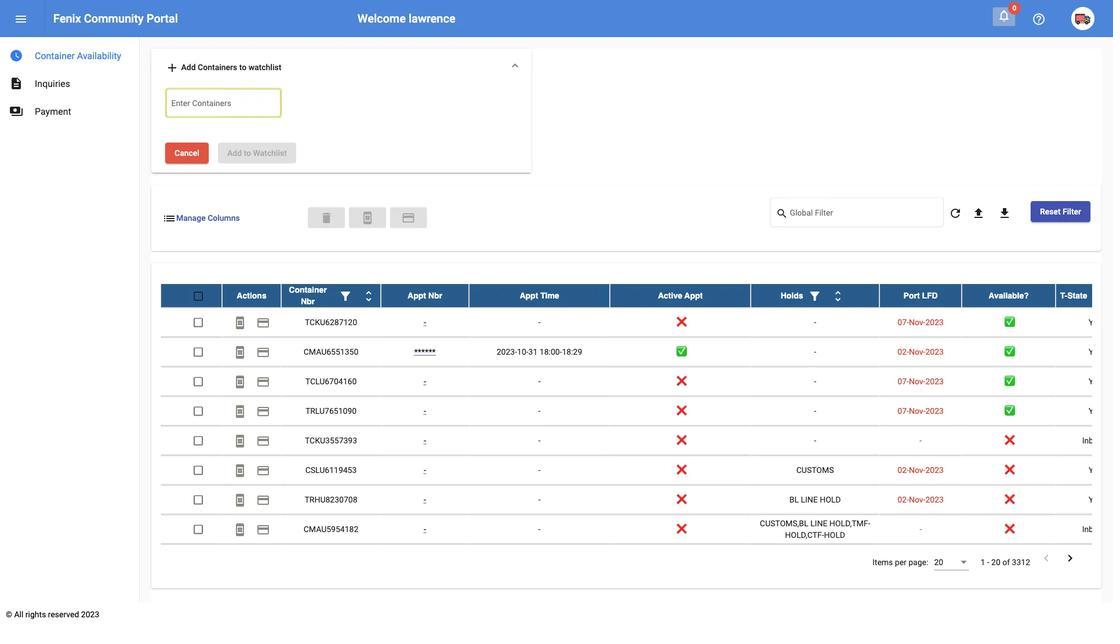 Task type: vqa. For each thing, say whether or not it's contained in the screenshot.


Task type: locate. For each thing, give the bounding box(es) containing it.
1 horizontal spatial add
[[227, 148, 242, 158]]

hold up hold,tmf-
[[820, 494, 841, 504]]

- link for trlu7651090
[[424, 406, 426, 415]]

7 - link from the top
[[424, 524, 426, 534]]

6 row from the top
[[161, 426, 1113, 455]]

appt time
[[520, 291, 559, 300]]

1 unfold_more button from the left
[[357, 284, 380, 307]]

0 vertical spatial line
[[801, 494, 818, 504]]

to inside add add containers to watchlist
[[239, 62, 246, 72]]

0 horizontal spatial add
[[181, 62, 196, 72]]

grid containing filter_alt
[[161, 284, 1113, 574]]

3 07-nov-2023 from the top
[[898, 406, 944, 415]]

1 horizontal spatial column header
[[751, 284, 879, 307]]

2 horizontal spatial filter_alt button
[[1087, 284, 1110, 307]]

2023
[[925, 317, 944, 327], [925, 347, 944, 356], [925, 376, 944, 386], [925, 406, 944, 415], [925, 465, 944, 474], [925, 494, 944, 504], [81, 610, 99, 619]]

no color image inside the notifications_none popup button
[[997, 9, 1011, 23]]

6 - link from the top
[[424, 494, 426, 504]]

watch_later
[[9, 49, 23, 63]]

2 yard from the top
[[1089, 347, 1105, 356]]

2 vertical spatial 07-nov-2023
[[898, 406, 944, 415]]

2 horizontal spatial filter_alt
[[1092, 289, 1106, 303]]

yard for trhu8230708
[[1089, 494, 1105, 504]]

1 vertical spatial inbound
[[1082, 524, 1112, 534]]

book_online for cslu6119453
[[233, 463, 247, 477]]

nbr inside appt nbr 'column header'
[[428, 291, 442, 300]]

0 vertical spatial container
[[35, 50, 75, 61]]

of
[[1002, 557, 1010, 567]]

7 row from the top
[[161, 455, 1113, 485]]

07-nov-2023 for tcku6287120
[[898, 317, 944, 327]]

line
[[801, 494, 818, 504], [810, 518, 827, 528]]

1 row from the top
[[161, 284, 1113, 307]]

0 vertical spatial inbound
[[1082, 435, 1112, 445]]

1 horizontal spatial filter_alt button
[[803, 284, 826, 307]]

payment for cslu6119453
[[256, 463, 270, 477]]

1 horizontal spatial filter_alt
[[808, 289, 822, 303]]

payment button for tcku3557393
[[252, 429, 275, 452]]

payment for cmau6551350
[[256, 345, 270, 359]]

appt inside column header
[[520, 291, 538, 300]]

customs,bl line hold,tmf- hold,ctf-hold
[[760, 518, 870, 539]]

row
[[161, 284, 1113, 307], [161, 307, 1113, 337], [161, 337, 1113, 367], [161, 367, 1113, 396], [161, 396, 1113, 426], [161, 426, 1113, 455], [161, 455, 1113, 485], [161, 485, 1113, 514], [161, 514, 1113, 544], [161, 544, 1113, 574]]

07-
[[898, 317, 909, 327], [898, 376, 909, 386], [898, 406, 909, 415]]

nbr inside 'container nbr'
[[301, 296, 315, 306]]

1 horizontal spatial nbr
[[428, 291, 442, 300]]

1 cell from the left
[[161, 544, 222, 573]]

07-nov-2023 for tclu6704160
[[898, 376, 944, 386]]

0 horizontal spatial container
[[35, 50, 75, 61]]

nov- for tclu6704160
[[909, 376, 925, 386]]

container
[[35, 50, 75, 61], [289, 285, 327, 294]]

0 vertical spatial 02-nov-2023
[[898, 347, 944, 356]]

2 vertical spatial 02-
[[898, 494, 909, 504]]

2 vertical spatial 07-
[[898, 406, 909, 415]]

02- for customs
[[898, 465, 909, 474]]

bl line hold
[[789, 494, 841, 504]]

container inside navigation
[[35, 50, 75, 61]]

❌
[[676, 317, 684, 327], [676, 376, 684, 386], [676, 406, 684, 415], [676, 435, 684, 445], [1005, 435, 1013, 445], [676, 465, 684, 474], [1005, 465, 1013, 474], [676, 494, 684, 504], [1005, 494, 1013, 504], [676, 524, 684, 534], [1005, 524, 1013, 534]]

unfold_more for holds
[[831, 289, 845, 303]]

no color image containing refresh
[[948, 206, 962, 220]]

add left watchlist
[[227, 148, 242, 158]]

no color image inside the filter_alt column header
[[1092, 289, 1106, 303]]

navigate_next
[[1063, 551, 1077, 565]]

2 07- from the top
[[898, 376, 909, 386]]

yard for trlu7651090
[[1089, 406, 1105, 415]]

1 vertical spatial 02-
[[898, 465, 909, 474]]

3 yard from the top
[[1089, 376, 1105, 386]]

portal
[[147, 12, 178, 25]]

availability
[[77, 50, 121, 61]]

5 row from the top
[[161, 396, 1113, 426]]

filter_alt
[[339, 289, 352, 303], [808, 289, 822, 303], [1092, 289, 1106, 303]]

cell
[[161, 544, 222, 573], [222, 544, 281, 573], [281, 544, 381, 573], [381, 544, 469, 573], [469, 544, 610, 573], [610, 544, 751, 573], [751, 544, 879, 573], [879, 544, 962, 573], [962, 544, 1056, 573], [1056, 544, 1113, 573]]

no color image containing navigate_next
[[1063, 551, 1077, 565]]

cancel
[[174, 148, 199, 158]]

2 02-nov-2023 from the top
[[898, 465, 944, 474]]

appt for appt nbr
[[408, 291, 426, 300]]

filter_alt right state
[[1092, 289, 1106, 303]]

port lfd
[[904, 291, 938, 300]]

nbr for appt nbr
[[428, 291, 442, 300]]

container inside column header
[[289, 285, 327, 294]]

book_online for trhu8230708
[[233, 493, 247, 507]]

filter_alt up tcku6287120 on the left of the page
[[339, 289, 352, 303]]

- link for tcku3557393
[[424, 435, 426, 445]]

time
[[540, 291, 559, 300]]

- link for trhu8230708
[[424, 494, 426, 504]]

book_online button for trlu7651090
[[228, 399, 252, 422]]

2 unfold_more from the left
[[831, 289, 845, 303]]

1 vertical spatial to
[[244, 148, 251, 158]]

container for availability
[[35, 50, 75, 61]]

2 horizontal spatial appt
[[684, 291, 703, 300]]

0 horizontal spatial column header
[[281, 284, 381, 307]]

book_online button for cmau5954182
[[228, 517, 252, 541]]

None text field
[[171, 99, 276, 111]]

appt inside column header
[[684, 291, 703, 300]]

column header
[[281, 284, 381, 307], [751, 284, 879, 307]]

2 02- from the top
[[898, 465, 909, 474]]

bl
[[789, 494, 799, 504]]

7 cell from the left
[[751, 544, 879, 573]]

book_online button for cmau6551350
[[228, 340, 252, 363]]

2 inbound from the top
[[1082, 524, 1112, 534]]

inbound
[[1082, 435, 1112, 445], [1082, 524, 1112, 534]]

1 horizontal spatial unfold_more
[[831, 289, 845, 303]]

2023 for cmau6551350
[[925, 347, 944, 356]]

0 horizontal spatial filter_alt
[[339, 289, 352, 303]]

book_online for tcku6287120
[[233, 315, 247, 329]]

filter_alt button
[[334, 284, 357, 307], [803, 284, 826, 307], [1087, 284, 1110, 307]]

no color image for holds filter_alt popup button
[[808, 289, 822, 303]]

******
[[414, 347, 436, 356]]

payment
[[402, 211, 415, 225], [256, 315, 270, 329], [256, 345, 270, 359], [256, 375, 270, 389], [256, 404, 270, 418], [256, 434, 270, 448], [256, 463, 270, 477], [256, 493, 270, 507], [256, 522, 270, 536]]

no color image inside navigation
[[9, 104, 23, 118]]

add right add
[[181, 62, 196, 72]]

6 nov- from the top
[[909, 494, 925, 504]]

- link
[[424, 317, 426, 327], [424, 376, 426, 386], [424, 406, 426, 415], [424, 435, 426, 445], [424, 465, 426, 474], [424, 494, 426, 504], [424, 524, 426, 534]]

unfold_more button right holds filter_alt
[[826, 284, 850, 307]]

1 07- from the top
[[898, 317, 909, 327]]

add
[[181, 62, 196, 72], [227, 148, 242, 158]]

container up inquiries
[[35, 50, 75, 61]]

3312
[[1012, 557, 1030, 567]]

✅ for tclu6704160
[[1005, 376, 1013, 386]]

9 cell from the left
[[962, 544, 1056, 573]]

manage
[[176, 213, 206, 223]]

07- for tcku6287120
[[898, 317, 909, 327]]

1 horizontal spatial container
[[289, 285, 327, 294]]

1 filter_alt button from the left
[[334, 284, 357, 307]]

0 vertical spatial 07-nov-2023
[[898, 317, 944, 327]]

refresh button
[[944, 201, 967, 224]]

unfold_more button up tcku6287120 on the left of the page
[[357, 284, 380, 307]]

0 vertical spatial 07-
[[898, 317, 909, 327]]

✅
[[1005, 317, 1013, 327], [676, 347, 684, 356], [1005, 347, 1013, 356], [1005, 376, 1013, 386], [1005, 406, 1013, 415]]

book_online button for trhu8230708
[[228, 488, 252, 511]]

available? column header
[[962, 284, 1056, 307]]

10 cell from the left
[[1056, 544, 1113, 573]]

actions column header
[[222, 284, 281, 307]]

no color image containing watch_later
[[9, 49, 23, 63]]

hold
[[820, 494, 841, 504], [824, 530, 845, 539]]

active appt
[[658, 291, 703, 300]]

no color image for the navigate_before button
[[1039, 551, 1053, 565]]

refresh
[[948, 206, 962, 220]]

unfold_more button
[[357, 284, 380, 307], [826, 284, 850, 307]]

0 horizontal spatial 20
[[934, 557, 943, 567]]

line up hold,ctf-
[[810, 518, 827, 528]]

appt inside 'column header'
[[408, 291, 426, 300]]

payment button for trlu7651090
[[252, 399, 275, 422]]

1 unfold_more from the left
[[362, 289, 376, 303]]

no color image containing help_outline
[[1032, 12, 1046, 26]]

rights
[[25, 610, 46, 619]]

no color image containing file_download
[[998, 206, 1012, 220]]

20 right page: at the bottom right of page
[[934, 557, 943, 567]]

0 horizontal spatial filter_alt button
[[334, 284, 357, 307]]

-
[[424, 317, 426, 327], [538, 317, 541, 327], [814, 317, 816, 327], [814, 347, 816, 356], [424, 376, 426, 386], [538, 376, 541, 386], [814, 376, 816, 386], [424, 406, 426, 415], [538, 406, 541, 415], [814, 406, 816, 415], [424, 435, 426, 445], [538, 435, 541, 445], [814, 435, 816, 445], [920, 435, 922, 445], [424, 465, 426, 474], [538, 465, 541, 474], [424, 494, 426, 504], [538, 494, 541, 504], [424, 524, 426, 534], [538, 524, 541, 534], [920, 524, 922, 534], [987, 557, 989, 567]]

no color image containing notifications_none
[[997, 9, 1011, 23]]

unfold_more button for container nbr
[[357, 284, 380, 307]]

- link for cslu6119453
[[424, 465, 426, 474]]

5 nov- from the top
[[909, 465, 925, 474]]

hold,ctf-
[[785, 530, 824, 539]]

1 appt from the left
[[408, 291, 426, 300]]

02-nov-2023 for -
[[898, 347, 944, 356]]

1 nov- from the top
[[909, 317, 925, 327]]

4 yard from the top
[[1089, 406, 1105, 415]]

inbound for -
[[1082, 435, 1112, 445]]

2 unfold_more button from the left
[[826, 284, 850, 307]]

no color image for filter_alt popup button for container nbr
[[339, 289, 352, 303]]

line for hold,tmf-
[[810, 518, 827, 528]]

no color image containing file_upload
[[972, 206, 985, 220]]

yard for tcku6287120
[[1089, 317, 1105, 327]]

4 cell from the left
[[381, 544, 469, 573]]

line inside the customs,bl line hold,tmf- hold,ctf-hold
[[810, 518, 827, 528]]

8 cell from the left
[[879, 544, 962, 573]]

1 yard from the top
[[1089, 317, 1105, 327]]

2 - link from the top
[[424, 376, 426, 386]]

to
[[239, 62, 246, 72], [244, 148, 251, 158]]

5 yard from the top
[[1089, 465, 1105, 474]]

appt right active
[[684, 291, 703, 300]]

add add containers to watchlist
[[165, 61, 281, 75]]

appt up ****** link
[[408, 291, 426, 300]]

add inside add add containers to watchlist
[[181, 62, 196, 72]]

no color image
[[997, 9, 1011, 23], [165, 61, 179, 75], [9, 104, 23, 118], [776, 207, 790, 220], [402, 211, 415, 225], [339, 289, 352, 303], [808, 289, 822, 303], [1092, 289, 1106, 303], [256, 315, 270, 329], [256, 375, 270, 389], [233, 434, 247, 448], [256, 434, 270, 448], [256, 463, 270, 477], [233, 493, 247, 507], [233, 522, 247, 536], [1039, 551, 1053, 565]]

no color image
[[14, 12, 28, 26], [1032, 12, 1046, 26], [9, 49, 23, 63], [9, 77, 23, 90], [948, 206, 962, 220], [972, 206, 985, 220], [998, 206, 1012, 220], [162, 211, 176, 225], [360, 211, 374, 225], [362, 289, 376, 303], [831, 289, 845, 303], [233, 315, 247, 329], [233, 345, 247, 359], [256, 345, 270, 359], [233, 375, 247, 389], [233, 404, 247, 418], [256, 404, 270, 418], [233, 463, 247, 477], [256, 493, 270, 507], [256, 522, 270, 536], [1063, 551, 1077, 565]]

hold inside the customs,bl line hold,tmf- hold,ctf-hold
[[824, 530, 845, 539]]

container nbr
[[289, 285, 327, 306]]

inbound for customs,bl line hold,tmf- hold,ctf-hold
[[1082, 524, 1112, 534]]

2 cell from the left
[[222, 544, 281, 573]]

no color image containing menu
[[14, 12, 28, 26]]

4 - link from the top
[[424, 435, 426, 445]]

nbr
[[428, 291, 442, 300], [301, 296, 315, 306]]

0 vertical spatial to
[[239, 62, 246, 72]]

0 horizontal spatial appt
[[408, 291, 426, 300]]

0 vertical spatial 02-
[[898, 347, 909, 356]]

navigation
[[0, 37, 139, 125]]

no color image containing payments
[[9, 104, 23, 118]]

container up tcku6287120 on the left of the page
[[289, 285, 327, 294]]

3 07- from the top
[[898, 406, 909, 415]]

2023 for trlu7651090
[[925, 406, 944, 415]]

2 appt from the left
[[520, 291, 538, 300]]

no color image inside navigate_next button
[[1063, 551, 1077, 565]]

2 07-nov-2023 from the top
[[898, 376, 944, 386]]

6 yard from the top
[[1089, 494, 1105, 504]]

welcome
[[358, 12, 406, 25]]

notifications_none
[[997, 9, 1011, 23]]

9 row from the top
[[161, 514, 1113, 544]]

1 vertical spatial 02-nov-2023
[[898, 465, 944, 474]]

0 horizontal spatial unfold_more button
[[357, 284, 380, 307]]

appt for appt time
[[520, 291, 538, 300]]

2 row from the top
[[161, 307, 1113, 337]]

1 02-nov-2023 from the top
[[898, 347, 944, 356]]

02-nov-2023
[[898, 347, 944, 356], [898, 465, 944, 474], [898, 494, 944, 504]]

no color image inside the navigate_before button
[[1039, 551, 1053, 565]]

3 appt from the left
[[684, 291, 703, 300]]

1 vertical spatial 07-
[[898, 376, 909, 386]]

appt
[[408, 291, 426, 300], [520, 291, 538, 300], [684, 291, 703, 300]]

unfold_more left 'appt nbr'
[[362, 289, 376, 303]]

02-
[[898, 347, 909, 356], [898, 465, 909, 474], [898, 494, 909, 504]]

payment button
[[390, 207, 427, 228], [252, 310, 275, 334], [252, 340, 275, 363], [252, 369, 275, 393], [252, 399, 275, 422], [252, 429, 275, 452], [252, 458, 275, 481], [252, 488, 275, 511], [252, 517, 275, 541]]

containers
[[198, 62, 237, 72]]

t-
[[1060, 291, 1067, 300]]

no color image for book_online button associated with trhu8230708
[[233, 493, 247, 507]]

no color image inside help_outline popup button
[[1032, 12, 1046, 26]]

appt left time
[[520, 291, 538, 300]]

1 - link from the top
[[424, 317, 426, 327]]

no color image for cslu6119453 payment "button"
[[256, 463, 270, 477]]

20 left the of
[[991, 557, 1000, 567]]

1 horizontal spatial unfold_more button
[[826, 284, 850, 307]]

2 20 from the left
[[991, 557, 1000, 567]]

nbr up ****** link
[[428, 291, 442, 300]]

1 vertical spatial add
[[227, 148, 242, 158]]

3 02-nov-2023 from the top
[[898, 494, 944, 504]]

10-
[[517, 347, 528, 356]]

3 filter_alt button from the left
[[1087, 284, 1110, 307]]

1 vertical spatial container
[[289, 285, 327, 294]]

0 horizontal spatial nbr
[[301, 296, 315, 306]]

grid
[[161, 284, 1113, 574]]

- link for cmau5954182
[[424, 524, 426, 534]]

0 horizontal spatial unfold_more
[[362, 289, 376, 303]]

book_online
[[360, 211, 374, 225], [233, 315, 247, 329], [233, 345, 247, 359], [233, 375, 247, 389], [233, 404, 247, 418], [233, 434, 247, 448], [233, 463, 247, 477], [233, 493, 247, 507], [233, 522, 247, 536]]

1 vertical spatial hold
[[824, 530, 845, 539]]

2 vertical spatial 02-nov-2023
[[898, 494, 944, 504]]

yard
[[1089, 317, 1105, 327], [1089, 347, 1105, 356], [1089, 376, 1105, 386], [1089, 406, 1105, 415], [1089, 465, 1105, 474], [1089, 494, 1105, 504]]

1 inbound from the top
[[1082, 435, 1112, 445]]

reset filter
[[1040, 207, 1081, 216]]

line right bl
[[801, 494, 818, 504]]

list manage columns
[[162, 211, 240, 225]]

unfold_more right holds filter_alt
[[831, 289, 845, 303]]

3 - link from the top
[[424, 406, 426, 415]]

no color image for payment "button" corresponding to tclu6704160
[[256, 375, 270, 389]]

5 - link from the top
[[424, 465, 426, 474]]

nov- for cmau6551350
[[909, 347, 925, 356]]

book_online button for tcku3557393
[[228, 429, 252, 452]]

4 nov- from the top
[[909, 406, 925, 415]]

nbr up tcku6287120 on the left of the page
[[301, 296, 315, 306]]

3 nov- from the top
[[909, 376, 925, 386]]

1 filter_alt from the left
[[339, 289, 352, 303]]

nov- for trhu8230708
[[909, 494, 925, 504]]

07-nov-2023
[[898, 317, 944, 327], [898, 376, 944, 386], [898, 406, 944, 415]]

6 cell from the left
[[610, 544, 751, 573]]

row containing filter_alt
[[161, 284, 1113, 307]]

1 vertical spatial line
[[810, 518, 827, 528]]

1 horizontal spatial 20
[[991, 557, 1000, 567]]

notifications_none button
[[992, 7, 1016, 26]]

0 vertical spatial add
[[181, 62, 196, 72]]

3 filter_alt from the left
[[1092, 289, 1106, 303]]

filter_alt inside popup button
[[339, 289, 352, 303]]

1 horizontal spatial appt
[[520, 291, 538, 300]]

no color image for payment "button" for tcku3557393
[[256, 434, 270, 448]]

file_upload button
[[967, 201, 990, 224]]

1 07-nov-2023 from the top
[[898, 317, 944, 327]]

2 filter_alt button from the left
[[803, 284, 826, 307]]

hold down hold,tmf-
[[824, 530, 845, 539]]

3 02- from the top
[[898, 494, 909, 504]]

1 vertical spatial 07-nov-2023
[[898, 376, 944, 386]]

2 nov- from the top
[[909, 347, 925, 356]]

navigation containing watch_later
[[0, 37, 139, 125]]

20
[[934, 557, 943, 567], [991, 557, 1000, 567]]

1 02- from the top
[[898, 347, 909, 356]]

trlu7651090
[[305, 406, 357, 415]]

book_online for cmau6551350
[[233, 345, 247, 359]]

1 column header from the left
[[281, 284, 381, 307]]

filter_alt right holds
[[808, 289, 822, 303]]

no color image containing navigate_before
[[1039, 551, 1053, 565]]

t-state filter_alt
[[1060, 289, 1106, 303]]

help_outline
[[1032, 12, 1046, 26]]

nov-
[[909, 317, 925, 327], [909, 347, 925, 356], [909, 376, 925, 386], [909, 406, 925, 415], [909, 465, 925, 474], [909, 494, 925, 504]]



Task type: describe. For each thing, give the bounding box(es) containing it.
container for nbr
[[289, 285, 327, 294]]

no color image for book_online button related to cmau5954182
[[233, 522, 247, 536]]

file_download button
[[993, 201, 1016, 224]]

reserved
[[48, 610, 79, 619]]

31
[[528, 347, 538, 356]]

available?
[[989, 291, 1029, 300]]

no color image for book_online button related to tcku3557393
[[233, 434, 247, 448]]

columns
[[208, 213, 240, 223]]

no color image inside file_upload button
[[972, 206, 985, 220]]

fenix
[[53, 12, 81, 25]]

welcome lawrence
[[358, 12, 455, 25]]

hold,tmf-
[[829, 518, 870, 528]]

port
[[904, 291, 920, 300]]

yard for tclu6704160
[[1089, 376, 1105, 386]]

payment button for cslu6119453
[[252, 458, 275, 481]]

cmau6551350
[[304, 347, 358, 356]]

payment for trhu8230708
[[256, 493, 270, 507]]

2023-10-31 18:00-18:29
[[497, 347, 582, 356]]

no color image containing description
[[9, 77, 23, 90]]

nov- for trlu7651090
[[909, 406, 925, 415]]

inquiries
[[35, 78, 70, 89]]

3 cell from the left
[[281, 544, 381, 573]]

© all rights reserved 2023
[[6, 610, 99, 619]]

trhu8230708
[[305, 494, 357, 504]]

menu
[[14, 12, 28, 26]]

add inside button
[[227, 148, 242, 158]]

no color image for filter_alt popup button associated with t-state
[[1092, 289, 1106, 303]]

navigate_next button
[[1060, 550, 1081, 567]]

2023 for trhu8230708
[[925, 494, 944, 504]]

no color image inside refresh button
[[948, 206, 962, 220]]

cslu6119453
[[305, 465, 357, 474]]

fenix community portal
[[53, 12, 178, 25]]

payment
[[35, 106, 71, 117]]

payments
[[9, 104, 23, 118]]

payment for tcku6287120
[[256, 315, 270, 329]]

book_online button for tclu6704160
[[228, 369, 252, 393]]

✅ for cmau6551350
[[1005, 347, 1013, 356]]

02-nov-2023 for customs
[[898, 465, 944, 474]]

state
[[1067, 291, 1087, 300]]

18:29
[[562, 347, 582, 356]]

no color image inside menu button
[[14, 12, 28, 26]]

payment button for trhu8230708
[[252, 488, 275, 511]]

delete button
[[308, 207, 345, 228]]

holds filter_alt
[[781, 289, 822, 303]]

reset filter button
[[1031, 201, 1090, 222]]

02- for -
[[898, 347, 909, 356]]

line for hold
[[801, 494, 818, 504]]

Global Watchlist Filter field
[[790, 210, 938, 219]]

2 filter_alt from the left
[[808, 289, 822, 303]]

07-nov-2023 for trlu7651090
[[898, 406, 944, 415]]

payment button for cmau5954182
[[252, 517, 275, 541]]

navigate_before
[[1039, 551, 1053, 565]]

yard for cslu6119453
[[1089, 465, 1105, 474]]

no color image containing list
[[162, 211, 176, 225]]

customs,bl
[[760, 518, 808, 528]]

no color image containing add
[[165, 61, 179, 75]]

help_outline button
[[1027, 7, 1050, 30]]

delete image
[[319, 211, 333, 225]]

02-nov-2023 for bl line hold
[[898, 494, 944, 504]]

page:
[[909, 557, 928, 567]]

4 row from the top
[[161, 367, 1113, 396]]

yard for cmau6551350
[[1089, 347, 1105, 356]]

cancel button
[[165, 143, 209, 163]]

watchlist
[[248, 62, 281, 72]]

payment button for cmau6551350
[[252, 340, 275, 363]]

payment for tcku3557393
[[256, 434, 270, 448]]

container availability
[[35, 50, 121, 61]]

payment for trlu7651090
[[256, 404, 270, 418]]

filter_alt button for container nbr
[[334, 284, 357, 307]]

2023 for cslu6119453
[[925, 465, 944, 474]]

filter_alt column header
[[1056, 284, 1113, 307]]

2023-
[[497, 347, 517, 356]]

book_online for cmau5954182
[[233, 522, 247, 536]]

watchlist
[[253, 148, 287, 158]]

tclu6704160
[[305, 376, 357, 386]]

appt time column header
[[469, 284, 610, 307]]

0 vertical spatial hold
[[820, 494, 841, 504]]

reset
[[1040, 207, 1061, 216]]

no color image containing search
[[776, 207, 790, 220]]

items
[[872, 557, 893, 567]]

07- for tclu6704160
[[898, 376, 909, 386]]

no color image inside file_download button
[[998, 206, 1012, 220]]

tcku3557393
[[305, 435, 357, 445]]

****** link
[[414, 347, 436, 356]]

5 cell from the left
[[469, 544, 610, 573]]

actions
[[237, 291, 266, 300]]

✅ for trlu7651090
[[1005, 406, 1013, 415]]

add to watchlist
[[227, 148, 287, 158]]

1
[[981, 557, 985, 567]]

payment button for tcku6287120
[[252, 310, 275, 334]]

2023 for tcku6287120
[[925, 317, 944, 327]]

payment for tclu6704160
[[256, 375, 270, 389]]

per
[[895, 557, 907, 567]]

add to watchlist button
[[218, 143, 296, 163]]

navigate_before button
[[1036, 550, 1057, 567]]

book_online for tcku3557393
[[233, 434, 247, 448]]

filter_alt button for holds
[[803, 284, 826, 307]]

search
[[776, 207, 788, 219]]

07- for trlu7651090
[[898, 406, 909, 415]]

items per page:
[[872, 557, 928, 567]]

nov- for tcku6287120
[[909, 317, 925, 327]]

file_upload
[[972, 206, 985, 220]]

book_online button for cslu6119453
[[228, 458, 252, 481]]

description
[[9, 77, 23, 90]]

filter
[[1063, 207, 1081, 216]]

book_online for tclu6704160
[[233, 375, 247, 389]]

8 row from the top
[[161, 485, 1113, 514]]

payment for cmau5954182
[[256, 522, 270, 536]]

no color image for payment "button" corresponding to tcku6287120
[[256, 315, 270, 329]]

nov- for cslu6119453
[[909, 465, 925, 474]]

delete
[[319, 211, 333, 225]]

list
[[162, 211, 176, 225]]

1 20 from the left
[[934, 557, 943, 567]]

✅ for tcku6287120
[[1005, 317, 1013, 327]]

payment button for tclu6704160
[[252, 369, 275, 393]]

unfold_more button for holds
[[826, 284, 850, 307]]

holds
[[781, 291, 803, 300]]

port lfd column header
[[879, 284, 962, 307]]

all
[[14, 610, 23, 619]]

lfd
[[922, 291, 938, 300]]

- link for tclu6704160
[[424, 376, 426, 386]]

- link for tcku6287120
[[424, 317, 426, 327]]

02- for bl line hold
[[898, 494, 909, 504]]

file_download
[[998, 206, 1012, 220]]

18:00-
[[540, 347, 562, 356]]

active
[[658, 291, 682, 300]]

to inside button
[[244, 148, 251, 158]]

community
[[84, 12, 144, 25]]

add
[[165, 61, 179, 75]]

1 - 20 of 3312
[[981, 557, 1030, 567]]

book_online button for tcku6287120
[[228, 310, 252, 334]]

2023 for tclu6704160
[[925, 376, 944, 386]]

no color image for the notifications_none popup button
[[997, 9, 1011, 23]]

menu button
[[9, 7, 32, 30]]

filter_alt button for t-state
[[1087, 284, 1110, 307]]

©
[[6, 610, 12, 619]]

nbr for container nbr
[[301, 296, 315, 306]]

3 row from the top
[[161, 337, 1113, 367]]

lawrence
[[409, 12, 455, 25]]

unfold_more for container nbr
[[362, 289, 376, 303]]

2 column header from the left
[[751, 284, 879, 307]]

10 row from the top
[[161, 544, 1113, 574]]

cmau5954182
[[304, 524, 358, 534]]

active appt column header
[[610, 284, 751, 307]]

tcku6287120
[[305, 317, 357, 327]]

filter_alt inside column header
[[1092, 289, 1106, 303]]

appt nbr column header
[[381, 284, 469, 307]]

book_online for trlu7651090
[[233, 404, 247, 418]]

appt nbr
[[408, 291, 442, 300]]



